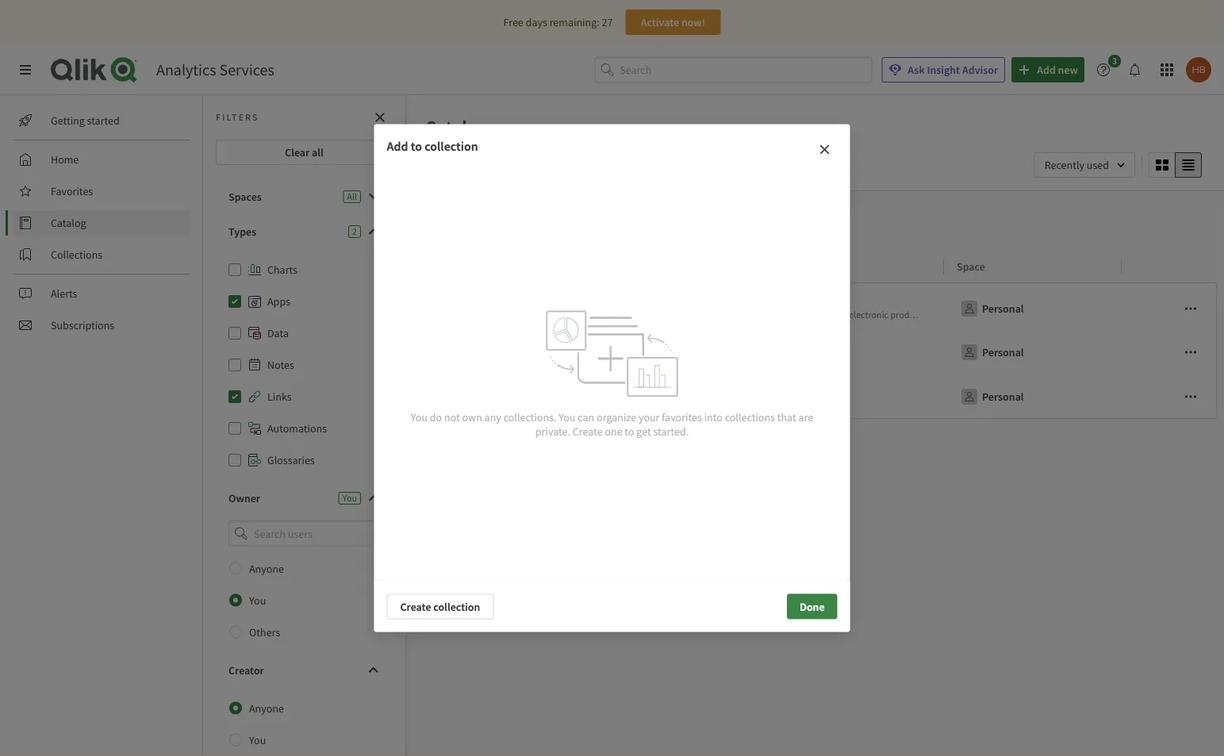 Task type: vqa. For each thing, say whether or not it's contained in the screenshot.
Last
no



Task type: describe. For each thing, give the bounding box(es) containing it.
analytics services element
[[156, 60, 274, 80]]

free
[[504, 15, 524, 29]]

favorites
[[662, 410, 702, 425]]

types
[[229, 225, 257, 239]]

0 horizontal spatial procurement
[[471, 309, 523, 321]]

getting started link
[[13, 108, 190, 133]]

sample data app
[[471, 345, 551, 360]]

2 personal cell from the top
[[945, 330, 1122, 375]]

close image
[[819, 143, 831, 156]]

personal for first personal button
[[983, 302, 1024, 316]]

company.
[[658, 309, 697, 321]]

3 personal button from the top
[[957, 384, 1028, 410]]

collection inside button
[[434, 600, 481, 614]]

private.
[[536, 425, 571, 439]]

organize
[[597, 410, 637, 425]]

your
[[639, 410, 660, 425]]

you inside owner option group
[[249, 593, 266, 608]]

not
[[444, 410, 460, 425]]

2 from from the left
[[1209, 309, 1225, 321]]

done
[[800, 600, 825, 614]]

add
[[387, 139, 408, 154]]

companies
[[754, 309, 798, 321]]

can
[[578, 410, 595, 425]]

catalog link
[[13, 210, 190, 236]]

holding
[[626, 309, 656, 321]]

clear all button
[[216, 140, 393, 165]]

ask
[[908, 63, 925, 77]]

one
[[605, 425, 623, 439]]

alerts
[[51, 287, 77, 301]]

0 vertical spatial collection
[[425, 139, 478, 154]]

daughter
[[716, 309, 752, 321]]

all
[[312, 145, 324, 160]]

ask insight advisor
[[908, 63, 999, 77]]

data inside sample data app button
[[509, 345, 530, 360]]

cell for 1st personal cell from the bottom
[[1122, 375, 1218, 419]]

data inside demo app - sap procurement procurement application from a global holding company. the daughter companies are active in electronic products and automotive to chemicals and pharmaceutical etc. the data comes from
[[1161, 309, 1179, 321]]

switch view group
[[1149, 152, 1203, 178]]

you do not own any collections. you can organize your favorites into collections that are private. create one to get started.
[[411, 410, 814, 439]]

to inside you do not own any collections. you can organize your favorites into collections that are private. create one to get started.
[[625, 425, 635, 439]]

filters region
[[406, 149, 1225, 190]]

sample
[[471, 345, 507, 360]]

insight
[[927, 63, 961, 77]]

electronic
[[849, 309, 889, 321]]

1 from from the left
[[572, 309, 591, 321]]

others
[[249, 625, 280, 639]]

done button
[[787, 594, 838, 620]]

add to collection dialog
[[374, 124, 850, 632]]

are inside demo app - sap procurement procurement application from a global holding company. the daughter companies are active in electronic products and automotive to chemicals and pharmaceutical etc. the data comes from
[[800, 309, 812, 321]]

create collection
[[400, 600, 481, 614]]

collections.
[[504, 410, 557, 425]]

app
[[501, 295, 520, 310]]

into
[[705, 410, 723, 425]]

activate now! link
[[626, 10, 721, 35]]

a
[[593, 309, 598, 321]]

advisor
[[963, 63, 999, 77]]

alerts link
[[13, 281, 190, 306]]

Content search text field
[[451, 152, 584, 178]]

own
[[462, 410, 482, 425]]

automotive
[[946, 309, 991, 321]]

cell for first personal cell
[[1122, 283, 1218, 330]]

analytics
[[156, 60, 216, 80]]

notes
[[267, 358, 294, 372]]

global
[[599, 309, 624, 321]]

demo app - sap procurement procurement application from a global holding company. the daughter companies are active in electronic products and automotive to chemicals and pharmaceutical etc. the data comes from
[[471, 295, 1225, 321]]

3 personal cell from the top
[[945, 375, 1122, 419]]

links
[[267, 390, 292, 404]]

2 the from the left
[[1144, 309, 1159, 321]]

27
[[602, 15, 613, 29]]

in
[[840, 309, 848, 321]]

create inside button
[[400, 600, 431, 614]]

sample data app button
[[439, 337, 938, 368]]

getting
[[51, 114, 85, 128]]

close sidebar menu image
[[19, 63, 32, 76]]

are inside you do not own any collections. you can organize your favorites into collections that are private. create one to get started.
[[799, 410, 814, 425]]

favorites
[[51, 184, 93, 198]]

subscriptions
[[51, 318, 114, 333]]

clear
[[285, 145, 310, 160]]

1 horizontal spatial procurement
[[549, 295, 611, 310]]

2 personal button from the top
[[957, 340, 1028, 365]]

collections
[[725, 410, 775, 425]]

recently used image
[[1035, 152, 1136, 178]]

now!
[[682, 15, 706, 29]]

searchbar element
[[595, 57, 873, 83]]

space
[[957, 259, 986, 273]]

personal for first personal button from the bottom of the page
[[983, 390, 1024, 404]]

products
[[891, 309, 926, 321]]

remaining:
[[550, 15, 600, 29]]

analytics services
[[156, 60, 274, 80]]

creator button
[[216, 658, 393, 683]]

etc.
[[1128, 309, 1142, 321]]

charts
[[267, 263, 298, 277]]

to inside demo app - sap procurement procurement application from a global holding company. the daughter companies are active in electronic products and automotive to chemicals and pharmaceutical etc. the data comes from
[[993, 309, 1002, 321]]



Task type: locate. For each thing, give the bounding box(es) containing it.
0 horizontal spatial to
[[411, 139, 422, 154]]

2 horizontal spatial to
[[993, 309, 1002, 321]]

create collection button
[[387, 594, 494, 620]]

1 the from the left
[[699, 309, 714, 321]]

clear all
[[285, 145, 324, 160]]

personal
[[983, 302, 1024, 316], [983, 345, 1024, 360], [983, 390, 1024, 404]]

filters
[[216, 111, 259, 123]]

to right add
[[411, 139, 422, 154]]

2
[[352, 225, 357, 238]]

cell
[[1122, 283, 1218, 330], [1122, 330, 1218, 375], [1122, 375, 1218, 419]]

activate
[[641, 15, 680, 29]]

sap
[[528, 295, 546, 310]]

are left the active on the top right
[[800, 309, 812, 321]]

data left comes on the top right
[[1161, 309, 1179, 321]]

favorites link
[[13, 179, 190, 204]]

catalog inside navigation pane element
[[51, 216, 86, 230]]

started
[[87, 114, 120, 128]]

that
[[778, 410, 797, 425]]

3 cell from the top
[[1122, 375, 1218, 419]]

1 vertical spatial to
[[993, 309, 1002, 321]]

from left a
[[572, 309, 591, 321]]

1 vertical spatial collection
[[434, 600, 481, 614]]

and
[[928, 309, 944, 321], [1046, 309, 1062, 321]]

are
[[800, 309, 812, 321], [799, 410, 814, 425]]

1 horizontal spatial catalog
[[425, 115, 488, 139]]

2 anyone from the top
[[249, 701, 284, 716]]

1 horizontal spatial to
[[625, 425, 635, 439]]

data
[[1161, 309, 1179, 321], [509, 345, 530, 360]]

the right etc.
[[1144, 309, 1159, 321]]

navigation pane element
[[0, 102, 202, 344]]

1 and from the left
[[928, 309, 944, 321]]

catalog down favorites
[[51, 216, 86, 230]]

getting started
[[51, 114, 120, 128]]

1 vertical spatial create
[[400, 600, 431, 614]]

owner option group
[[216, 553, 393, 648]]

0 horizontal spatial the
[[699, 309, 714, 321]]

you
[[411, 410, 428, 425], [559, 410, 576, 425], [343, 492, 357, 504], [249, 593, 266, 608], [249, 733, 266, 747]]

0 horizontal spatial create
[[400, 600, 431, 614]]

automations
[[267, 421, 327, 436]]

anyone down creator
[[249, 701, 284, 716]]

comes
[[1181, 309, 1207, 321]]

2 vertical spatial personal button
[[957, 384, 1028, 410]]

pharmaceutical
[[1064, 309, 1126, 321]]

0 vertical spatial personal button
[[957, 296, 1028, 321]]

application
[[525, 309, 570, 321]]

home
[[51, 152, 79, 167]]

2 cell from the top
[[1122, 330, 1218, 375]]

anyone inside owner option group
[[249, 562, 284, 576]]

any
[[485, 410, 502, 425]]

catalog right add
[[425, 115, 488, 139]]

do
[[430, 410, 442, 425]]

0 horizontal spatial data
[[509, 345, 530, 360]]

services
[[219, 60, 274, 80]]

2 and from the left
[[1046, 309, 1062, 321]]

2 personal from the top
[[983, 345, 1024, 360]]

subscriptions link
[[13, 313, 190, 338]]

you inside creator option group
[[249, 733, 266, 747]]

to left get
[[625, 425, 635, 439]]

from right comes on the top right
[[1209, 309, 1225, 321]]

3 personal from the top
[[983, 390, 1024, 404]]

from
[[572, 309, 591, 321], [1209, 309, 1225, 321]]

get
[[637, 425, 651, 439]]

ask insight advisor button
[[882, 57, 1006, 83]]

personal button
[[957, 296, 1028, 321], [957, 340, 1028, 365], [957, 384, 1028, 410]]

1 vertical spatial personal button
[[957, 340, 1028, 365]]

2 vertical spatial to
[[625, 425, 635, 439]]

0 horizontal spatial catalog
[[51, 216, 86, 230]]

create
[[573, 425, 603, 439], [400, 600, 431, 614]]

0 vertical spatial data
[[1161, 309, 1179, 321]]

anyone for owner option group
[[249, 562, 284, 576]]

the
[[699, 309, 714, 321], [1144, 309, 1159, 321]]

0 vertical spatial to
[[411, 139, 422, 154]]

cell for second personal cell from the bottom of the page
[[1122, 330, 1218, 375]]

to
[[411, 139, 422, 154], [993, 309, 1002, 321], [625, 425, 635, 439]]

glossaries
[[267, 453, 315, 468]]

Search text field
[[620, 57, 873, 83]]

activate now!
[[641, 15, 706, 29]]

1 anyone from the top
[[249, 562, 284, 576]]

and right products at the top of page
[[928, 309, 944, 321]]

days
[[526, 15, 548, 29]]

1 personal button from the top
[[957, 296, 1028, 321]]

0 horizontal spatial and
[[928, 309, 944, 321]]

anyone
[[249, 562, 284, 576], [249, 701, 284, 716]]

active
[[814, 309, 838, 321]]

apps
[[267, 294, 291, 309]]

data left app
[[509, 345, 530, 360]]

personal cell
[[945, 283, 1122, 330], [945, 330, 1122, 375], [945, 375, 1122, 419]]

the left daughter
[[699, 309, 714, 321]]

0 vertical spatial anyone
[[249, 562, 284, 576]]

procurement right sap
[[549, 295, 611, 310]]

are right that
[[799, 410, 814, 425]]

procurement up sample
[[471, 309, 523, 321]]

demo
[[471, 295, 499, 310]]

anyone for creator option group
[[249, 701, 284, 716]]

1 horizontal spatial the
[[1144, 309, 1159, 321]]

collections link
[[13, 242, 190, 267]]

data
[[267, 326, 289, 341]]

1 horizontal spatial and
[[1046, 309, 1062, 321]]

collections
[[51, 248, 103, 262]]

catalog
[[425, 115, 488, 139], [51, 216, 86, 230]]

to left chemicals
[[993, 309, 1002, 321]]

home link
[[13, 147, 190, 172]]

free days remaining: 27
[[504, 15, 613, 29]]

1 cell from the top
[[1122, 283, 1218, 330]]

owner
[[229, 491, 260, 506]]

1 vertical spatial personal
[[983, 345, 1024, 360]]

0 vertical spatial are
[[800, 309, 812, 321]]

0 vertical spatial create
[[573, 425, 603, 439]]

1 personal cell from the top
[[945, 283, 1122, 330]]

creator option group
[[216, 693, 393, 756]]

1 horizontal spatial from
[[1209, 309, 1225, 321]]

collection
[[425, 139, 478, 154], [434, 600, 481, 614]]

add to collection
[[387, 139, 478, 154]]

1 personal from the top
[[983, 302, 1024, 316]]

and right chemicals
[[1046, 309, 1062, 321]]

1 vertical spatial data
[[509, 345, 530, 360]]

1 vertical spatial anyone
[[249, 701, 284, 716]]

1 horizontal spatial create
[[573, 425, 603, 439]]

chemicals
[[1003, 309, 1044, 321]]

procurement
[[549, 295, 611, 310], [471, 309, 523, 321]]

started.
[[654, 425, 689, 439]]

creator
[[229, 663, 264, 678]]

0 horizontal spatial from
[[572, 309, 591, 321]]

-
[[522, 295, 525, 310]]

app
[[533, 345, 551, 360]]

1 horizontal spatial data
[[1161, 309, 1179, 321]]

personal for second personal button from the bottom of the page
[[983, 345, 1024, 360]]

1 vertical spatial are
[[799, 410, 814, 425]]

1 vertical spatial catalog
[[51, 216, 86, 230]]

anyone inside creator option group
[[249, 701, 284, 716]]

anyone up "others"
[[249, 562, 284, 576]]

create inside you do not own any collections. you can organize your favorites into collections that are private. create one to get started.
[[573, 425, 603, 439]]

2 vertical spatial personal
[[983, 390, 1024, 404]]

0 vertical spatial catalog
[[425, 115, 488, 139]]

0 vertical spatial personal
[[983, 302, 1024, 316]]



